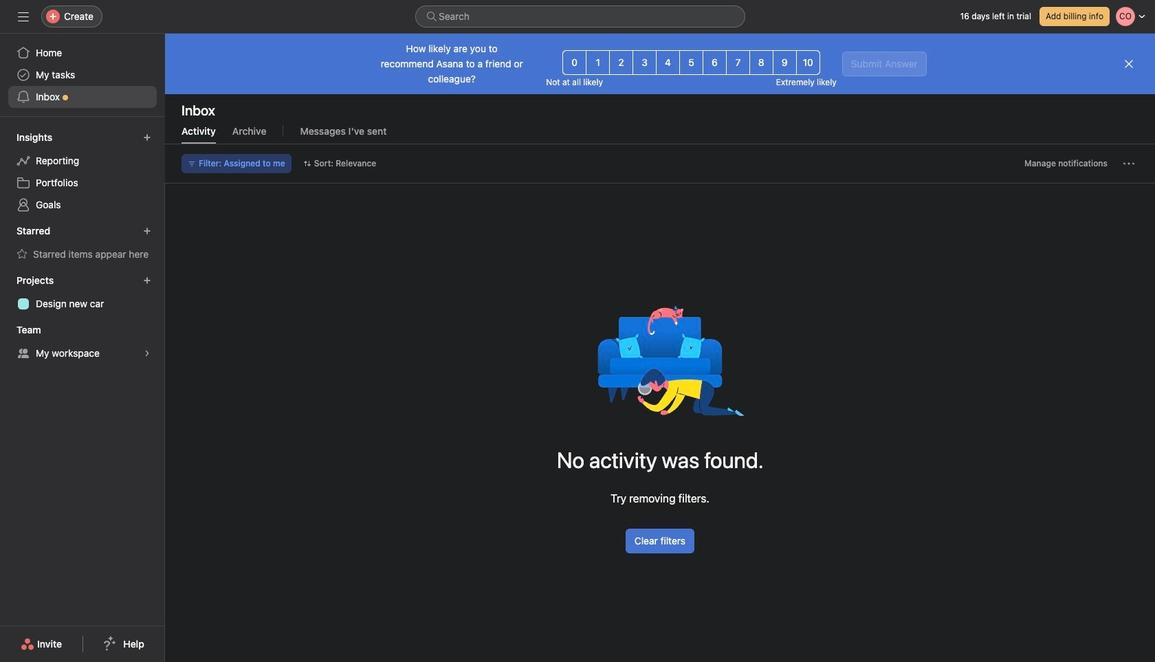 Task type: locate. For each thing, give the bounding box(es) containing it.
list box
[[415, 6, 745, 28]]

global element
[[0, 34, 165, 116]]

hide sidebar image
[[18, 11, 29, 22]]

None radio
[[563, 50, 587, 75], [586, 50, 610, 75], [609, 50, 633, 75], [633, 50, 657, 75], [679, 50, 703, 75], [726, 50, 750, 75], [749, 50, 774, 75], [796, 50, 820, 75], [563, 50, 587, 75], [586, 50, 610, 75], [609, 50, 633, 75], [633, 50, 657, 75], [679, 50, 703, 75], [726, 50, 750, 75], [749, 50, 774, 75], [796, 50, 820, 75]]

more actions image
[[1124, 158, 1135, 169]]

None radio
[[656, 50, 680, 75], [703, 50, 727, 75], [773, 50, 797, 75], [656, 50, 680, 75], [703, 50, 727, 75], [773, 50, 797, 75]]

new project or portfolio image
[[143, 276, 151, 285]]

option group
[[563, 50, 820, 75]]

dismiss image
[[1124, 58, 1135, 69]]

teams element
[[0, 318, 165, 367]]



Task type: describe. For each thing, give the bounding box(es) containing it.
projects element
[[0, 268, 165, 318]]

insights element
[[0, 125, 165, 219]]

see details, my workspace image
[[143, 349, 151, 358]]

add items to starred image
[[143, 227, 151, 235]]

new insights image
[[143, 133, 151, 142]]

starred element
[[0, 219, 165, 268]]

sort: relevance image
[[303, 160, 311, 168]]



Task type: vqa. For each thing, say whether or not it's contained in the screenshot.
list box
yes



